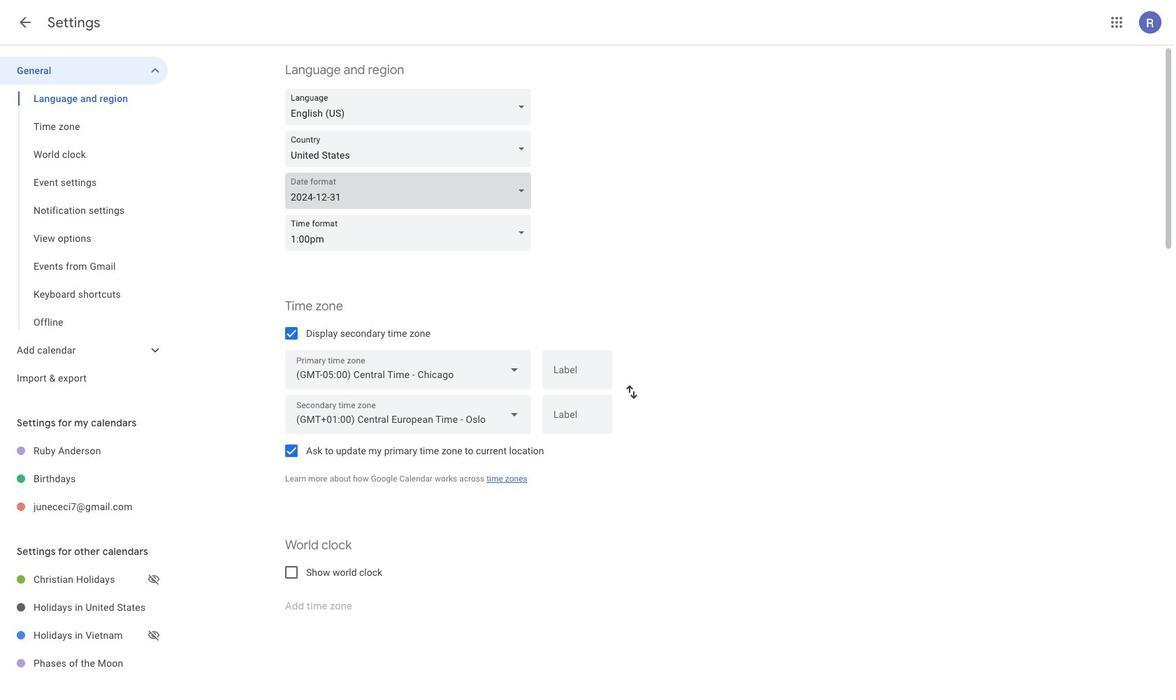 Task type: vqa. For each thing, say whether or not it's contained in the screenshot.
"group"
yes



Task type: locate. For each thing, give the bounding box(es) containing it.
christian holidays tree item
[[0, 566, 168, 594]]

2 tree from the top
[[0, 437, 168, 521]]

birthdays tree item
[[0, 465, 168, 493]]

0 vertical spatial tree
[[0, 57, 168, 392]]

Label for secondary time zone. text field
[[554, 410, 601, 429]]

general tree item
[[0, 57, 168, 85]]

2 vertical spatial tree
[[0, 566, 168, 673]]

heading
[[48, 14, 101, 31]]

Label for primary time zone. text field
[[554, 365, 601, 384]]

ruby anderson tree item
[[0, 437, 168, 465]]

None field
[[285, 89, 537, 125], [285, 131, 537, 167], [285, 173, 537, 209], [285, 215, 537, 251], [285, 350, 531, 389], [285, 395, 531, 434], [285, 89, 537, 125], [285, 131, 537, 167], [285, 173, 537, 209], [285, 215, 537, 251], [285, 350, 531, 389], [285, 395, 531, 434]]

tree
[[0, 57, 168, 392], [0, 437, 168, 521], [0, 566, 168, 673]]

group
[[0, 85, 168, 336]]

swap time zones image
[[624, 384, 640, 401]]

1 vertical spatial tree
[[0, 437, 168, 521]]



Task type: describe. For each thing, give the bounding box(es) containing it.
junececi7@gmail.com tree item
[[0, 493, 168, 521]]

holidays in united states tree item
[[0, 594, 168, 621]]

phases of the moon tree item
[[0, 649, 168, 673]]

holidays in vietnam tree item
[[0, 621, 168, 649]]

3 tree from the top
[[0, 566, 168, 673]]

1 tree from the top
[[0, 57, 168, 392]]

go back image
[[17, 14, 34, 31]]



